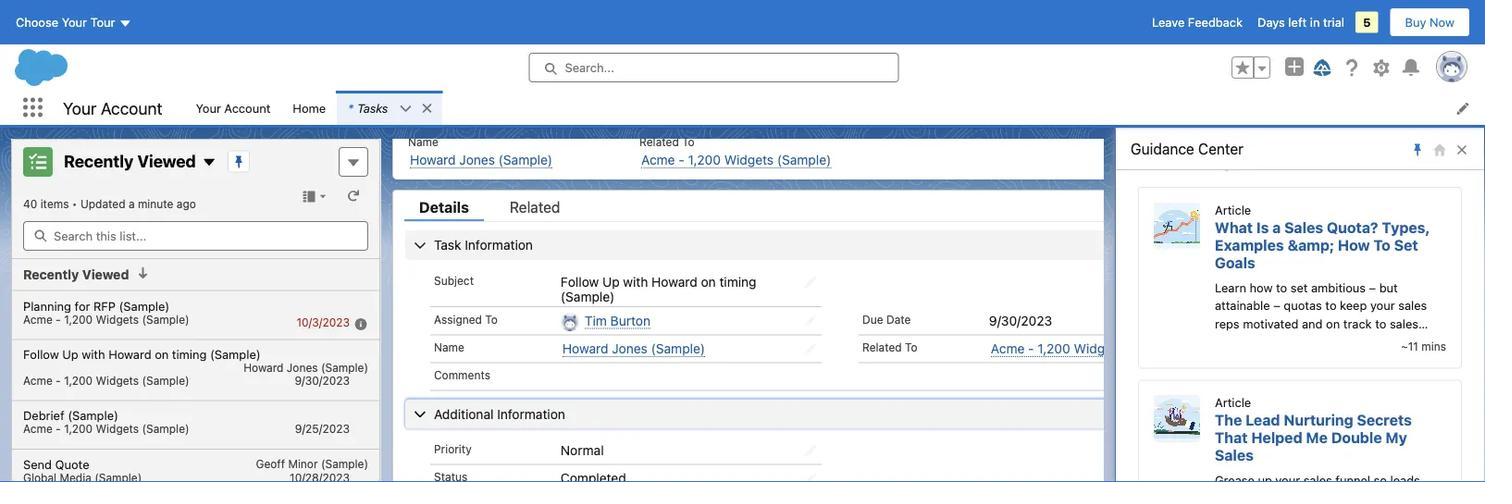 Task type: describe. For each thing, give the bounding box(es) containing it.
your inside dropdown button
[[62, 15, 87, 29]]

to for related to acme - 1,200 widgets (sample)
[[682, 135, 695, 148]]

leave feedback
[[1152, 15, 1243, 29]]

search... button
[[529, 53, 899, 82]]

related to acme - 1,200 widgets (sample)
[[640, 135, 831, 167]]

planning for rfp (sample)
[[23, 298, 170, 312]]

types,
[[1382, 219, 1431, 237]]

related link
[[495, 198, 575, 221]]

widgets inside acme - 1,200 widgets (sample) link
[[1074, 340, 1124, 356]]

keep
[[1340, 299, 1367, 313]]

~11
[[1401, 341, 1419, 354]]

1 horizontal spatial to
[[1326, 299, 1337, 313]]

assigned to
[[434, 312, 498, 325]]

targets.
[[1215, 335, 1258, 349]]

double
[[1332, 430, 1382, 447]]

buy
[[1405, 15, 1427, 29]]

details link
[[404, 198, 484, 221]]

ago
[[177, 197, 196, 210]]

choose your tour button
[[15, 7, 133, 37]]

2 horizontal spatial jones
[[612, 340, 648, 356]]

what
[[1215, 219, 1253, 237]]

send quote
[[23, 457, 89, 471]]

tour
[[90, 15, 115, 29]]

with for follow up with howard on timing (sample)
[[623, 273, 648, 289]]

your
[[1371, 299, 1395, 313]]

to inside article what is a sales quota? types, examples &amp; how to set goals learn how to set ambitious – but attainable – quotas to keep your sales reps motivated and on track to sales targets. ~11 mins
[[1374, 237, 1391, 254]]

0 horizontal spatial your account
[[63, 98, 162, 118]]

2 horizontal spatial to
[[1375, 317, 1387, 331]]

examples
[[1215, 237, 1284, 254]]

your inside list
[[196, 101, 221, 115]]

•
[[72, 197, 77, 210]]

task information button
[[405, 230, 1275, 260]]

1 vertical spatial sales
[[1390, 317, 1419, 331]]

widgets inside related to acme - 1,200 widgets (sample)
[[724, 152, 774, 167]]

article for what
[[1215, 203, 1252, 217]]

due date
[[863, 312, 911, 325]]

10/3/2023
[[297, 316, 350, 329]]

list containing your account
[[185, 91, 1485, 125]]

nurturing
[[1284, 412, 1354, 430]]

days
[[1258, 15, 1285, 29]]

information for task information
[[465, 237, 533, 252]]

goals
[[1215, 254, 1256, 272]]

acme inside related to acme - 1,200 widgets (sample)
[[641, 152, 675, 167]]

feedback
[[1188, 15, 1243, 29]]

the lead nurturing secrets that helped me double my sales link
[[1215, 412, 1412, 465]]

due
[[863, 312, 883, 325]]

9/30/2023 for assigned to
[[989, 312, 1052, 328]]

name for name
[[434, 340, 464, 353]]

quota?
[[1327, 219, 1379, 237]]

motivated
[[1243, 317, 1299, 331]]

on for follow up with howard on timing (sample) howard jones (sample)
[[155, 347, 169, 361]]

(sample) inside related to acme - 1,200 widgets (sample)
[[777, 152, 831, 167]]

Search Recently Viewed list view. search field
[[23, 221, 368, 251]]

0 horizontal spatial account
[[101, 98, 162, 118]]

minor
[[288, 457, 318, 470]]

1 vertical spatial acme - 1,200 widgets (sample) link
[[991, 340, 1181, 357]]

- inside related to acme - 1,200 widgets (sample)
[[679, 152, 685, 167]]

40 items • updated a minute ago
[[23, 197, 196, 210]]

normal
[[561, 442, 604, 457]]

home link
[[282, 91, 337, 125]]

guidance
[[1131, 140, 1195, 158]]

follow up with howard on timing (sample) howard jones (sample)
[[23, 347, 368, 374]]

tim burton
[[585, 312, 651, 328]]

information for additional information
[[497, 406, 565, 421]]

additional information button
[[405, 399, 1275, 428]]

select an item from this list to open it. list box
[[12, 291, 379, 482]]

0 horizontal spatial a
[[129, 197, 135, 210]]

additional information
[[434, 406, 565, 421]]

set
[[1291, 281, 1308, 295]]

text default image inside list item
[[399, 102, 412, 115]]

trial
[[1324, 15, 1345, 29]]

list item containing *
[[337, 91, 442, 125]]

*
[[348, 101, 354, 115]]

on for follow up with howard on timing (sample)
[[701, 273, 716, 289]]

5
[[1363, 15, 1371, 29]]

acme - 1,200 widgets (sample) link inside list
[[641, 152, 831, 168]]

with for follow up with howard on timing (sample) howard jones (sample)
[[82, 347, 105, 361]]

your account link
[[185, 91, 282, 125]]

home
[[293, 101, 326, 115]]

1 vertical spatial text default image
[[202, 155, 216, 170]]

choose your tour
[[16, 15, 115, 29]]

for
[[75, 298, 90, 312]]

tasks
[[357, 101, 388, 115]]

lead
[[1246, 412, 1280, 430]]

task information
[[434, 237, 533, 252]]

article for the
[[1215, 396, 1252, 410]]

1 horizontal spatial –
[[1369, 281, 1376, 295]]

tim burton link
[[585, 312, 651, 329]]

(sample) inside name howard jones (sample)
[[499, 152, 553, 167]]

related for related to
[[863, 340, 902, 353]]

set
[[1394, 237, 1419, 254]]

follow for follow up with howard on timing (sample) howard jones (sample)
[[23, 347, 59, 361]]

is
[[1257, 219, 1269, 237]]

9/25/2023
[[295, 422, 350, 435]]

guidance center
[[1131, 140, 1244, 158]]

ambitious
[[1312, 281, 1366, 295]]

days left in trial
[[1258, 15, 1345, 29]]

name for name howard jones (sample)
[[408, 135, 439, 148]]

send
[[23, 457, 52, 471]]

leave
[[1152, 15, 1185, 29]]

items
[[40, 197, 69, 210]]

left
[[1289, 15, 1307, 29]]

recently viewed status
[[23, 197, 80, 210]]

0 vertical spatial viewed
[[137, 151, 196, 171]]

article the lead nurturing secrets that helped me double my sales
[[1215, 396, 1412, 465]]

comments
[[434, 368, 490, 381]]

recently viewed|tasks|list view element
[[11, 139, 380, 482]]

tim
[[585, 312, 607, 328]]

related for related
[[510, 198, 560, 215]]

(sample) inside follow up with howard on timing (sample)
[[561, 289, 615, 304]]

burton
[[611, 312, 651, 328]]

minute
[[138, 197, 173, 210]]

track
[[1344, 317, 1372, 331]]

follow up with howard on timing (sample)
[[561, 273, 757, 304]]

geoff
[[256, 457, 285, 470]]



Task type: locate. For each thing, give the bounding box(es) containing it.
related up task information
[[510, 198, 560, 215]]

with inside follow up with howard on timing (sample) howard jones (sample)
[[82, 347, 105, 361]]

to right assigned on the left of page
[[485, 312, 498, 325]]

howard jones (sample)
[[563, 340, 705, 356]]

0 vertical spatial name
[[408, 135, 439, 148]]

2 article from the top
[[1215, 396, 1252, 410]]

but
[[1380, 281, 1398, 295]]

0 vertical spatial with
[[623, 273, 648, 289]]

planning
[[23, 298, 71, 312]]

secrets
[[1357, 412, 1412, 430]]

buy now button
[[1390, 7, 1471, 37]]

helped
[[1252, 430, 1303, 447]]

account inside list
[[224, 101, 271, 115]]

sales right your
[[1399, 299, 1427, 313]]

1 horizontal spatial follow
[[561, 273, 599, 289]]

follow inside follow up with howard on timing (sample) howard jones (sample)
[[23, 347, 59, 361]]

1 vertical spatial with
[[82, 347, 105, 361]]

1 horizontal spatial timing
[[720, 273, 757, 289]]

&amp;
[[1288, 237, 1335, 254]]

related down search... button
[[640, 135, 679, 148]]

group
[[1232, 56, 1271, 79]]

sales
[[1399, 299, 1427, 313], [1390, 317, 1419, 331]]

choose
[[16, 15, 58, 29]]

with down planning for rfp (sample)
[[82, 347, 105, 361]]

1 vertical spatial timing
[[172, 347, 207, 361]]

2 vertical spatial text default image
[[136, 267, 149, 280]]

0 vertical spatial howard jones (sample) link
[[410, 152, 553, 168]]

on inside follow up with howard on timing (sample) howard jones (sample)
[[155, 347, 169, 361]]

1 horizontal spatial text default image
[[202, 155, 216, 170]]

recently viewed up the 40 items • updated a minute ago
[[64, 151, 196, 171]]

to for assigned to
[[485, 312, 498, 325]]

0 horizontal spatial timing
[[172, 347, 207, 361]]

list item
[[337, 91, 442, 125]]

salesblazer
[[1138, 157, 1213, 173]]

sales
[[1285, 219, 1324, 237], [1215, 447, 1254, 465]]

quote
[[55, 457, 89, 471]]

2 vertical spatial related
[[863, 340, 902, 353]]

1 article from the top
[[1215, 203, 1252, 217]]

1 vertical spatial jones
[[612, 340, 648, 356]]

up for follow up with howard on timing (sample)
[[603, 273, 620, 289]]

timing inside follow up with howard on timing (sample)
[[720, 273, 757, 289]]

text default image
[[421, 102, 434, 115]]

2 horizontal spatial on
[[1326, 317, 1340, 331]]

buy now
[[1405, 15, 1455, 29]]

1 horizontal spatial a
[[1273, 219, 1281, 237]]

sales up "~11"
[[1390, 317, 1419, 331]]

1 horizontal spatial related
[[640, 135, 679, 148]]

1,200 inside acme - 1,200 widgets (sample) link
[[1038, 340, 1071, 356]]

0 vertical spatial information
[[465, 237, 533, 252]]

2 vertical spatial on
[[155, 347, 169, 361]]

follow down planning
[[23, 347, 59, 361]]

2 horizontal spatial text default image
[[399, 102, 412, 115]]

follow up tim
[[561, 273, 599, 289]]

follow
[[561, 273, 599, 289], [23, 347, 59, 361]]

1 horizontal spatial acme - 1,200 widgets (sample) link
[[991, 340, 1181, 357]]

article inside article the lead nurturing secrets that helped me double my sales
[[1215, 396, 1252, 410]]

0 horizontal spatial acme - 1,200 widgets (sample) link
[[641, 152, 831, 168]]

howard jones (sample) link up details
[[410, 152, 553, 168]]

0 vertical spatial –
[[1369, 281, 1376, 295]]

0 vertical spatial recently
[[64, 151, 134, 171]]

article up the
[[1215, 396, 1252, 410]]

on inside article what is a sales quota? types, examples &amp; how to set goals learn how to set ambitious – but attainable – quotas to keep your sales reps motivated and on track to sales targets. ~11 mins
[[1326, 317, 1340, 331]]

1 vertical spatial to
[[1326, 299, 1337, 313]]

sales right the 'is'
[[1285, 219, 1324, 237]]

mins
[[1422, 341, 1447, 354]]

recently viewed
[[64, 151, 196, 171], [23, 267, 129, 282]]

jones down burton
[[612, 340, 648, 356]]

recently for recently viewed status
[[64, 151, 134, 171]]

article what is a sales quota? types, examples &amp; how to set goals learn how to set ambitious – but attainable – quotas to keep your sales reps motivated and on track to sales targets. ~11 mins
[[1215, 203, 1447, 354]]

0 vertical spatial recently viewed
[[64, 151, 196, 171]]

0 vertical spatial 9/30/2023
[[989, 312, 1052, 328]]

40
[[23, 197, 37, 210]]

up inside follow up with howard on timing (sample) howard jones (sample)
[[62, 347, 78, 361]]

with inside follow up with howard on timing (sample)
[[623, 273, 648, 289]]

viewed up rfp at left
[[82, 267, 129, 282]]

jones up details
[[459, 152, 495, 167]]

jones inside name howard jones (sample)
[[459, 152, 495, 167]]

acme - 1,200 widgets (sample)
[[23, 312, 189, 325], [991, 340, 1181, 356], [23, 374, 189, 387], [23, 422, 189, 435]]

1 horizontal spatial on
[[701, 273, 716, 289]]

sales inside article what is a sales quota? types, examples &amp; how to set goals learn how to set ambitious – but attainable – quotas to keep your sales reps motivated and on track to sales targets. ~11 mins
[[1285, 219, 1324, 237]]

to for related to
[[905, 340, 918, 353]]

0 horizontal spatial howard jones (sample) link
[[410, 152, 553, 168]]

1 horizontal spatial sales
[[1285, 219, 1324, 237]]

information down related 'link'
[[465, 237, 533, 252]]

9/30/2023 inside select an item from this list to open it. list box
[[295, 374, 350, 387]]

howard
[[410, 152, 456, 167], [652, 273, 698, 289], [563, 340, 609, 356], [108, 347, 151, 361], [244, 361, 284, 374]]

on
[[701, 273, 716, 289], [1326, 317, 1340, 331], [155, 347, 169, 361]]

how
[[1338, 237, 1370, 254]]

center
[[1199, 140, 1244, 158]]

1 vertical spatial recently viewed
[[23, 267, 129, 282]]

howard inside name howard jones (sample)
[[410, 152, 456, 167]]

subject
[[434, 273, 474, 286]]

your account
[[63, 98, 162, 118], [196, 101, 271, 115]]

related to
[[863, 340, 918, 353]]

debrief (sample)
[[23, 408, 118, 422]]

related down due date
[[863, 340, 902, 353]]

account down tour
[[101, 98, 162, 118]]

0 horizontal spatial sales
[[1215, 447, 1254, 465]]

9/30/2023
[[989, 312, 1052, 328], [295, 374, 350, 387]]

and
[[1302, 317, 1323, 331]]

1 vertical spatial sales
[[1215, 447, 1254, 465]]

timing
[[720, 273, 757, 289], [172, 347, 207, 361]]

sales inside article the lead nurturing secrets that helped me double my sales
[[1215, 447, 1254, 465]]

to down search... button
[[682, 135, 695, 148]]

article
[[1215, 203, 1252, 217], [1215, 396, 1252, 410]]

0 vertical spatial related
[[640, 135, 679, 148]]

–
[[1369, 281, 1376, 295], [1274, 299, 1281, 313]]

0 vertical spatial to
[[1276, 281, 1288, 295]]

with
[[623, 273, 648, 289], [82, 347, 105, 361]]

to down the ambitious
[[1326, 299, 1337, 313]]

additional
[[434, 406, 494, 421]]

name inside name howard jones (sample)
[[408, 135, 439, 148]]

1 vertical spatial howard jones (sample) link
[[563, 340, 705, 357]]

follow for follow up with howard on timing (sample)
[[561, 273, 599, 289]]

viewed up the minute
[[137, 151, 196, 171]]

1 vertical spatial 9/30/2023
[[295, 374, 350, 387]]

recently viewed for recently viewed status
[[64, 151, 196, 171]]

1 vertical spatial on
[[1326, 317, 1340, 331]]

to down date
[[905, 340, 918, 353]]

account left home
[[224, 101, 271, 115]]

geoff minor (sample)
[[256, 457, 368, 470]]

article up what on the right of page
[[1215, 203, 1252, 217]]

1 vertical spatial related
[[510, 198, 560, 215]]

0 vertical spatial timing
[[720, 273, 757, 289]]

* tasks
[[348, 101, 388, 115]]

now
[[1430, 15, 1455, 29]]

0 vertical spatial sales
[[1285, 219, 1324, 237]]

assigned
[[434, 312, 482, 325]]

your account inside list
[[196, 101, 271, 115]]

related for related to acme - 1,200 widgets (sample)
[[640, 135, 679, 148]]

leave feedback link
[[1152, 15, 1243, 29]]

to down your
[[1375, 317, 1387, 331]]

jones
[[459, 152, 495, 167], [612, 340, 648, 356], [287, 361, 318, 374]]

0 horizontal spatial with
[[82, 347, 105, 361]]

recently viewed up for
[[23, 267, 129, 282]]

0 vertical spatial up
[[603, 273, 620, 289]]

0 horizontal spatial related
[[510, 198, 560, 215]]

information up normal
[[497, 406, 565, 421]]

howard jones (sample) link down burton
[[563, 340, 705, 357]]

attainable
[[1215, 299, 1270, 313]]

related inside related 'link'
[[510, 198, 560, 215]]

1 horizontal spatial account
[[224, 101, 271, 115]]

to left set at the right
[[1374, 237, 1391, 254]]

to inside related to acme - 1,200 widgets (sample)
[[682, 135, 695, 148]]

0 vertical spatial follow
[[561, 273, 599, 289]]

1 horizontal spatial 9/30/2023
[[989, 312, 1052, 328]]

1 vertical spatial viewed
[[82, 267, 129, 282]]

list
[[185, 91, 1485, 125], [393, 124, 1287, 179]]

1 vertical spatial information
[[497, 406, 565, 421]]

0 vertical spatial on
[[701, 273, 716, 289]]

task
[[434, 237, 461, 252]]

howard inside follow up with howard on timing (sample)
[[652, 273, 698, 289]]

1 vertical spatial follow
[[23, 347, 59, 361]]

1 horizontal spatial jones
[[459, 152, 495, 167]]

1,200 inside related to acme - 1,200 widgets (sample)
[[688, 152, 721, 167]]

1 vertical spatial –
[[1274, 299, 1281, 313]]

0 vertical spatial a
[[129, 197, 135, 210]]

1 horizontal spatial viewed
[[137, 151, 196, 171]]

0 vertical spatial text default image
[[399, 102, 412, 115]]

article inside article what is a sales quota? types, examples &amp; how to set goals learn how to set ambitious – but attainable – quotas to keep your sales reps motivated and on track to sales targets. ~11 mins
[[1215, 203, 1252, 217]]

timing inside follow up with howard on timing (sample) howard jones (sample)
[[172, 347, 207, 361]]

0 vertical spatial jones
[[459, 152, 495, 167]]

account
[[101, 98, 162, 118], [224, 101, 271, 115]]

sales down the
[[1215, 447, 1254, 465]]

name howard jones (sample)
[[408, 135, 553, 167]]

0 horizontal spatial text default image
[[136, 267, 149, 280]]

the
[[1215, 412, 1242, 430]]

reps
[[1215, 317, 1240, 331]]

0 horizontal spatial viewed
[[82, 267, 129, 282]]

1 horizontal spatial howard jones (sample) link
[[563, 340, 705, 357]]

2 horizontal spatial related
[[863, 340, 902, 353]]

1 vertical spatial up
[[62, 347, 78, 361]]

recently up planning
[[23, 267, 79, 282]]

1 vertical spatial article
[[1215, 396, 1252, 410]]

follow inside follow up with howard on timing (sample)
[[561, 273, 599, 289]]

recently for list containing howard jones (sample)
[[23, 267, 79, 282]]

up down for
[[62, 347, 78, 361]]

timing for follow up with howard on timing (sample) howard jones (sample)
[[172, 347, 207, 361]]

rfp
[[93, 298, 116, 312]]

in
[[1310, 15, 1320, 29]]

0 horizontal spatial –
[[1274, 299, 1281, 313]]

9/30/2023 for follow up with howard on timing (sample)
[[295, 374, 350, 387]]

1 horizontal spatial up
[[603, 273, 620, 289]]

acme inside acme - 1,200 widgets (sample) link
[[991, 340, 1025, 356]]

a right the 'is'
[[1273, 219, 1281, 237]]

related
[[640, 135, 679, 148], [510, 198, 560, 215], [863, 340, 902, 353]]

to
[[682, 135, 695, 148], [1374, 237, 1391, 254], [485, 312, 498, 325], [905, 340, 918, 353]]

a left the minute
[[129, 197, 135, 210]]

– up motivated
[[1274, 299, 1281, 313]]

text default image
[[399, 102, 412, 115], [202, 155, 216, 170], [136, 267, 149, 280]]

2 vertical spatial jones
[[287, 361, 318, 374]]

on inside follow up with howard on timing (sample)
[[701, 273, 716, 289]]

name down text default image on the top left
[[408, 135, 439, 148]]

0 horizontal spatial to
[[1276, 281, 1288, 295]]

1 horizontal spatial with
[[623, 273, 648, 289]]

your account left home
[[196, 101, 271, 115]]

up for follow up with howard on timing (sample) howard jones (sample)
[[62, 347, 78, 361]]

0 horizontal spatial 9/30/2023
[[295, 374, 350, 387]]

1 vertical spatial name
[[434, 340, 464, 353]]

None search field
[[23, 221, 368, 251]]

text default image down your account link
[[202, 155, 216, 170]]

your account down tour
[[63, 98, 162, 118]]

how
[[1250, 281, 1273, 295]]

search...
[[565, 61, 615, 75]]

updated
[[80, 197, 125, 210]]

recently viewed for list containing howard jones (sample)
[[23, 267, 129, 282]]

details
[[419, 198, 469, 215]]

0 horizontal spatial on
[[155, 347, 169, 361]]

text default image left text default image on the top left
[[399, 102, 412, 115]]

0 vertical spatial sales
[[1399, 299, 1427, 313]]

0 vertical spatial article
[[1215, 203, 1252, 217]]

text default image up planning for rfp (sample)
[[136, 267, 149, 280]]

a inside article what is a sales quota? types, examples &amp; how to set goals learn how to set ambitious – but attainable – quotas to keep your sales reps motivated and on track to sales targets. ~11 mins
[[1273, 219, 1281, 237]]

related inside related to acme - 1,200 widgets (sample)
[[640, 135, 679, 148]]

1 vertical spatial a
[[1273, 219, 1281, 237]]

recently up the updated
[[64, 151, 134, 171]]

jones inside follow up with howard on timing (sample) howard jones (sample)
[[287, 361, 318, 374]]

quotas
[[1284, 299, 1322, 313]]

viewed
[[137, 151, 196, 171], [82, 267, 129, 282]]

2 vertical spatial to
[[1375, 317, 1387, 331]]

my
[[1386, 430, 1408, 447]]

name down assigned on the left of page
[[434, 340, 464, 353]]

1 horizontal spatial your account
[[196, 101, 271, 115]]

debrief
[[23, 408, 64, 422]]

0 horizontal spatial follow
[[23, 347, 59, 361]]

timing for follow up with howard on timing (sample)
[[720, 273, 757, 289]]

jones down the 10/3/2023
[[287, 361, 318, 374]]

list containing howard jones (sample)
[[393, 124, 1287, 179]]

howard jones (sample) link
[[410, 152, 553, 168], [563, 340, 705, 357]]

date
[[887, 312, 911, 325]]

0 vertical spatial acme - 1,200 widgets (sample) link
[[641, 152, 831, 168]]

to left the set
[[1276, 281, 1288, 295]]

your
[[62, 15, 87, 29], [63, 98, 97, 118], [196, 101, 221, 115]]

learn
[[1215, 281, 1247, 295]]

up inside follow up with howard on timing (sample)
[[603, 273, 620, 289]]

with up burton
[[623, 273, 648, 289]]

0 horizontal spatial up
[[62, 347, 78, 361]]

0 horizontal spatial jones
[[287, 361, 318, 374]]

up up tim burton
[[603, 273, 620, 289]]

1 vertical spatial recently
[[23, 267, 79, 282]]

– left but
[[1369, 281, 1376, 295]]

priority
[[434, 442, 472, 455]]



Task type: vqa. For each thing, say whether or not it's contained in the screenshot.
the bottommost sales
yes



